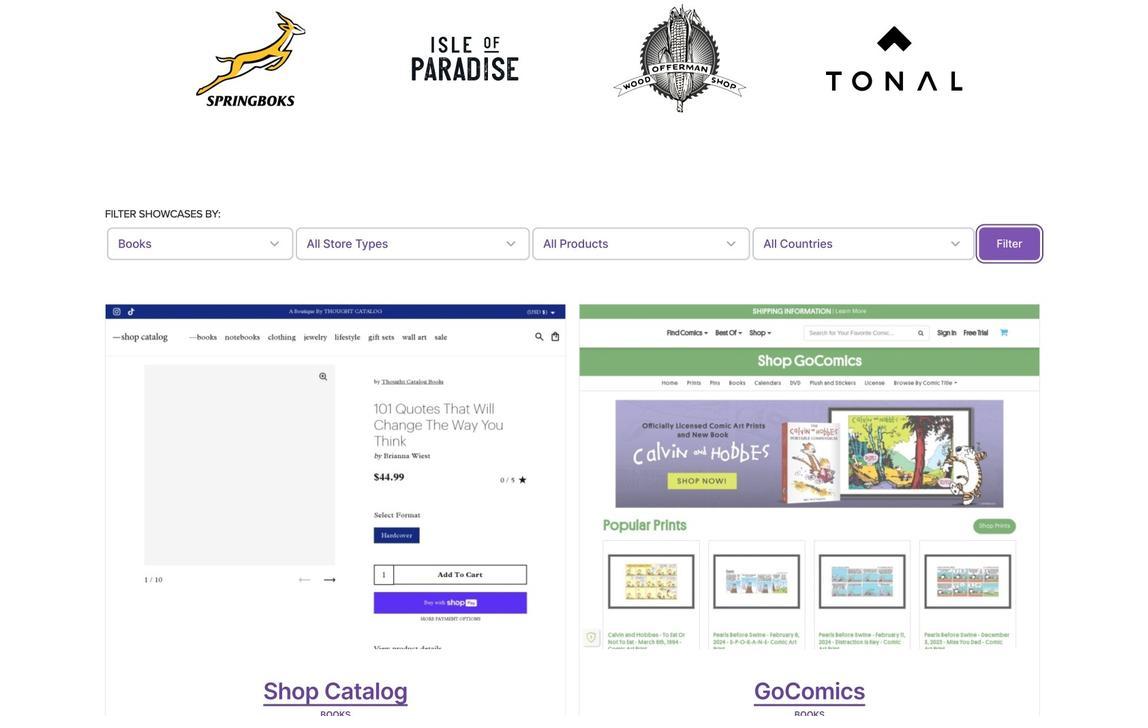 Task type: locate. For each thing, give the bounding box(es) containing it.
tonal image
[[826, 26, 963, 91]]

None field
[[107, 227, 294, 260], [296, 227, 530, 260], [533, 227, 751, 260], [753, 227, 975, 260], [107, 227, 294, 260], [296, 227, 530, 260], [533, 227, 751, 260], [753, 227, 975, 260]]

angle down image
[[266, 236, 283, 252], [503, 236, 519, 252], [723, 236, 740, 252]]

2 horizontal spatial angle down image
[[723, 236, 740, 252]]

official springboks online store image
[[197, 12, 306, 106]]

1 horizontal spatial angle down image
[[503, 236, 519, 252]]

0 horizontal spatial angle down image
[[266, 236, 283, 252]]



Task type: describe. For each thing, give the bounding box(es) containing it.
1 angle down image from the left
[[266, 236, 283, 252]]

offerman woodshop image
[[612, 2, 748, 115]]

2 angle down image from the left
[[503, 236, 519, 252]]

isle of paradise image
[[411, 28, 520, 89]]

3 angle down image from the left
[[723, 236, 740, 252]]



Task type: vqa. For each thing, say whether or not it's contained in the screenshot.
leftmost angle down image
yes



